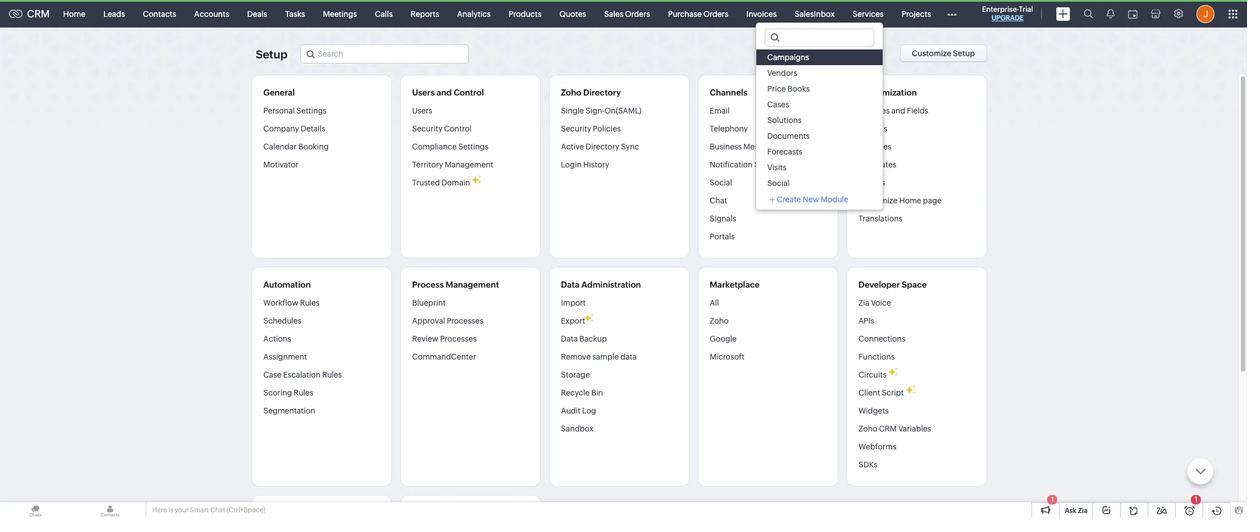 Task type: describe. For each thing, give the bounding box(es) containing it.
blueprint
[[412, 298, 446, 307]]

marketplace
[[710, 280, 760, 289]]

customize for customize setup
[[912, 49, 952, 58]]

users for users and control
[[412, 88, 435, 97]]

sync
[[621, 142, 640, 151]]

compliance settings link
[[412, 138, 489, 156]]

enterprise-
[[983, 5, 1020, 13]]

scoring rules
[[264, 388, 314, 397]]

0 horizontal spatial setup
[[256, 47, 288, 60]]

bin
[[592, 388, 603, 397]]

contacts image
[[75, 502, 146, 518]]

all link
[[710, 298, 720, 312]]

visits link
[[757, 159, 883, 175]]

portals link
[[710, 228, 735, 246]]

customize home page
[[859, 196, 942, 205]]

personal
[[264, 106, 295, 115]]

Search Modules text field
[[766, 29, 874, 46]]

export
[[561, 316, 586, 325]]

import link
[[561, 298, 586, 312]]

contacts link
[[134, 0, 185, 27]]

0 horizontal spatial 1
[[1052, 496, 1054, 503]]

0 vertical spatial control
[[454, 88, 484, 97]]

actions
[[264, 334, 291, 343]]

data for data backup
[[561, 334, 578, 343]]

security for security policies
[[561, 124, 592, 133]]

deals link
[[238, 0, 276, 27]]

domain
[[442, 178, 470, 187]]

canvas link
[[859, 174, 886, 192]]

workflow rules
[[264, 298, 320, 307]]

ask
[[1066, 507, 1077, 515]]

sms
[[755, 160, 771, 169]]

1 horizontal spatial 1
[[1195, 495, 1198, 504]]

business messaging
[[710, 142, 784, 151]]

functions
[[859, 352, 895, 361]]

purchase orders link
[[660, 0, 738, 27]]

users link
[[412, 106, 433, 120]]

messaging
[[744, 142, 784, 151]]

sign-
[[586, 106, 605, 115]]

settings for compliance settings
[[459, 142, 489, 151]]

data backup
[[561, 334, 607, 343]]

zoho crm variables link
[[859, 420, 932, 438]]

audit
[[561, 406, 581, 415]]

trusted domain
[[412, 178, 470, 187]]

trusted
[[412, 178, 440, 187]]

territory
[[412, 160, 443, 169]]

campaigns link
[[757, 49, 883, 65]]

pipelines
[[859, 142, 892, 151]]

signals
[[710, 214, 737, 223]]

calls link
[[366, 0, 402, 27]]

templates link
[[859, 156, 897, 174]]

business messaging link
[[710, 138, 784, 156]]

commandcenter link
[[412, 348, 476, 366]]

visits
[[768, 163, 787, 172]]

approval processes
[[412, 316, 484, 325]]

vendors
[[768, 68, 798, 77]]

profile image
[[1197, 5, 1215, 23]]

google link
[[710, 330, 737, 348]]

search element
[[1078, 0, 1101, 28]]

wizards
[[859, 124, 888, 133]]

documents
[[768, 131, 810, 140]]

business
[[710, 142, 742, 151]]

1 horizontal spatial zia
[[1079, 507, 1088, 515]]

single
[[561, 106, 584, 115]]

control inside security control link
[[444, 124, 472, 133]]

directory for active
[[586, 142, 620, 151]]

login
[[561, 160, 582, 169]]

telephony
[[710, 124, 748, 133]]

zoho crm variables
[[859, 424, 932, 433]]

recycle bin link
[[561, 384, 603, 402]]

processes for approval processes
[[447, 316, 484, 325]]

compliance settings
[[412, 142, 489, 151]]

search image
[[1084, 9, 1094, 19]]

email
[[710, 106, 730, 115]]

Other Modules field
[[941, 5, 965, 23]]

1 vertical spatial chat
[[210, 506, 225, 514]]

apis link
[[859, 312, 875, 330]]

accounts link
[[185, 0, 238, 27]]

client
[[859, 388, 881, 397]]

orders for purchase orders
[[704, 9, 729, 18]]

telephony link
[[710, 120, 748, 138]]

export link
[[561, 312, 586, 330]]

review
[[412, 334, 439, 343]]

assignment
[[264, 352, 307, 361]]

price books
[[768, 84, 810, 93]]

leads
[[103, 9, 125, 18]]

crm link
[[9, 8, 50, 20]]

details
[[301, 124, 326, 133]]

orders for sales orders
[[625, 9, 651, 18]]

1 horizontal spatial home
[[900, 196, 922, 205]]

territory management link
[[412, 156, 494, 174]]

workflow
[[264, 298, 299, 307]]

list box containing campaigns
[[757, 49, 883, 191]]

users for users
[[412, 106, 433, 115]]

client script link
[[859, 384, 904, 402]]

log
[[583, 406, 597, 415]]

recycle
[[561, 388, 590, 397]]

zoho for zoho directory
[[561, 88, 582, 97]]

data
[[621, 352, 637, 361]]

quotes
[[560, 9, 587, 18]]

create menu element
[[1050, 0, 1078, 27]]

canvas
[[859, 178, 886, 187]]

developer
[[859, 280, 901, 289]]

escalation
[[283, 370, 321, 379]]

variables
[[899, 424, 932, 433]]

circuits
[[859, 370, 887, 379]]



Task type: locate. For each thing, give the bounding box(es) containing it.
1 vertical spatial rules
[[322, 370, 342, 379]]

space
[[902, 280, 927, 289]]

calendar booking link
[[264, 138, 329, 156]]

1 horizontal spatial social
[[768, 178, 790, 187]]

purchase
[[669, 9, 702, 18]]

0 horizontal spatial social link
[[710, 174, 733, 192]]

translations
[[859, 214, 903, 223]]

schedules link
[[264, 312, 302, 330]]

notification
[[710, 160, 753, 169]]

0 vertical spatial crm
[[27, 8, 50, 20]]

signals image
[[1107, 9, 1115, 19]]

social link
[[710, 174, 733, 192], [757, 175, 883, 191]]

on(saml)
[[605, 106, 642, 115]]

home left page
[[900, 196, 922, 205]]

1 horizontal spatial zoho
[[710, 316, 729, 325]]

remove sample data
[[561, 352, 637, 361]]

social link up create new module
[[757, 175, 883, 191]]

rules for workflow rules
[[300, 298, 320, 307]]

1 vertical spatial crm
[[880, 424, 897, 433]]

administration
[[582, 280, 641, 289]]

1 horizontal spatial chat
[[710, 196, 728, 205]]

directory up single sign-on(saml) at the top
[[584, 88, 621, 97]]

accounts
[[194, 9, 229, 18]]

leads link
[[94, 0, 134, 27]]

chats image
[[0, 502, 71, 518]]

schedules
[[264, 316, 302, 325]]

0 vertical spatial and
[[437, 88, 452, 97]]

rules down case escalation rules link
[[294, 388, 314, 397]]

review processes
[[412, 334, 477, 343]]

processes down approval processes
[[440, 334, 477, 343]]

home left leads
[[63, 9, 85, 18]]

voice
[[872, 298, 892, 307]]

solutions
[[768, 115, 802, 124]]

zoho for zoho crm variables
[[859, 424, 878, 433]]

1 horizontal spatial social link
[[757, 175, 883, 191]]

2 social from the left
[[768, 178, 790, 187]]

rules right workflow
[[300, 298, 320, 307]]

services
[[853, 9, 884, 18]]

processes up review processes
[[447, 316, 484, 325]]

users up "users" link
[[412, 88, 435, 97]]

analytics
[[458, 9, 491, 18]]

rules right 'escalation'
[[322, 370, 342, 379]]

1 vertical spatial home
[[900, 196, 922, 205]]

developer space
[[859, 280, 927, 289]]

crm up webforms link
[[880, 424, 897, 433]]

customize inside button
[[912, 49, 952, 58]]

settings for personal settings
[[297, 106, 327, 115]]

social link down the notification
[[710, 174, 733, 192]]

modules
[[859, 106, 890, 115]]

invoices
[[747, 9, 777, 18]]

case escalation rules link
[[264, 366, 342, 384]]

list box
[[757, 49, 883, 191]]

1 security from the left
[[412, 124, 443, 133]]

customize setup
[[912, 49, 976, 58]]

management for process management
[[446, 280, 499, 289]]

0 vertical spatial settings
[[297, 106, 327, 115]]

modules and fields
[[859, 106, 929, 115]]

circuits link
[[859, 366, 887, 384]]

Search text field
[[301, 45, 469, 63]]

0 horizontal spatial social
[[710, 178, 733, 187]]

storage
[[561, 370, 590, 379]]

modules and fields link
[[859, 106, 929, 120]]

settings up details at the top of page
[[297, 106, 327, 115]]

1 vertical spatial and
[[892, 106, 906, 115]]

0 vertical spatial rules
[[300, 298, 320, 307]]

active
[[561, 142, 584, 151]]

social inside list box
[[768, 178, 790, 187]]

2 users from the top
[[412, 106, 433, 115]]

audit log
[[561, 406, 597, 415]]

orders inside sales orders link
[[625, 9, 651, 18]]

2 horizontal spatial zoho
[[859, 424, 878, 433]]

management up approval processes
[[446, 280, 499, 289]]

approval
[[412, 316, 445, 325]]

segmentation
[[264, 406, 315, 415]]

zia left the voice
[[859, 298, 870, 307]]

1 horizontal spatial setup
[[954, 49, 976, 58]]

create menu image
[[1057, 7, 1071, 21]]

company details link
[[264, 120, 326, 138]]

1 vertical spatial zoho
[[710, 316, 729, 325]]

data for data administration
[[561, 280, 580, 289]]

setup up general
[[256, 47, 288, 60]]

0 horizontal spatial chat
[[210, 506, 225, 514]]

crm left home link
[[27, 8, 50, 20]]

notification sms
[[710, 160, 771, 169]]

1 vertical spatial processes
[[440, 334, 477, 343]]

cases link
[[757, 96, 883, 112]]

fields
[[908, 106, 929, 115]]

1 horizontal spatial and
[[892, 106, 906, 115]]

processes for review processes
[[440, 334, 477, 343]]

invoices link
[[738, 0, 786, 27]]

1 vertical spatial directory
[[586, 142, 620, 151]]

1 horizontal spatial customize
[[912, 49, 952, 58]]

quotes link
[[551, 0, 596, 27]]

0 vertical spatial home
[[63, 9, 85, 18]]

social up chat link
[[710, 178, 733, 187]]

social down visits
[[768, 178, 790, 187]]

compliance
[[412, 142, 457, 151]]

2 vertical spatial zoho
[[859, 424, 878, 433]]

0 vertical spatial customize
[[912, 49, 952, 58]]

0 horizontal spatial zia
[[859, 298, 870, 307]]

calls
[[375, 9, 393, 18]]

calendar image
[[1129, 9, 1138, 18]]

control up compliance settings in the top left of the page
[[444, 124, 472, 133]]

data down export link
[[561, 334, 578, 343]]

control up security control link
[[454, 88, 484, 97]]

1 horizontal spatial orders
[[704, 9, 729, 18]]

1 vertical spatial users
[[412, 106, 433, 115]]

customize for customize home page
[[859, 196, 898, 205]]

tasks link
[[276, 0, 314, 27]]

history
[[584, 160, 610, 169]]

page
[[924, 196, 942, 205]]

0 vertical spatial users
[[412, 88, 435, 97]]

enterprise-trial upgrade
[[983, 5, 1034, 22]]

remove
[[561, 352, 591, 361]]

projects
[[902, 9, 932, 18]]

campaigns option
[[757, 49, 883, 65]]

1 users from the top
[[412, 88, 435, 97]]

orders right purchase
[[704, 9, 729, 18]]

security control link
[[412, 120, 472, 138]]

0 horizontal spatial zoho
[[561, 88, 582, 97]]

google
[[710, 334, 737, 343]]

customize down projects link
[[912, 49, 952, 58]]

setup down other modules "field"
[[954, 49, 976, 58]]

and up security control link
[[437, 88, 452, 97]]

1 vertical spatial management
[[446, 280, 499, 289]]

booking
[[298, 142, 329, 151]]

0 vertical spatial management
[[445, 160, 494, 169]]

forecasts
[[768, 147, 803, 156]]

0 horizontal spatial security
[[412, 124, 443, 133]]

0 vertical spatial processes
[[447, 316, 484, 325]]

directory down 'policies'
[[586, 142, 620, 151]]

reports
[[411, 9, 440, 18]]

directory for zoho
[[584, 88, 621, 97]]

blueprint link
[[412, 298, 446, 312]]

2 vertical spatial rules
[[294, 388, 314, 397]]

0 horizontal spatial crm
[[27, 8, 50, 20]]

customize setup link
[[901, 44, 992, 62]]

settings up "territory management"
[[459, 142, 489, 151]]

1 vertical spatial zia
[[1079, 507, 1088, 515]]

security up active
[[561, 124, 592, 133]]

widgets link
[[859, 402, 889, 420]]

orders inside purchase orders link
[[704, 9, 729, 18]]

management up domain
[[445, 160, 494, 169]]

0 vertical spatial zia
[[859, 298, 870, 307]]

campaigns
[[768, 53, 810, 62]]

customize up translations
[[859, 196, 898, 205]]

and for users
[[437, 88, 452, 97]]

upgrade
[[992, 14, 1024, 22]]

security for security control
[[412, 124, 443, 133]]

import
[[561, 298, 586, 307]]

microsoft
[[710, 352, 745, 361]]

data up import
[[561, 280, 580, 289]]

signals element
[[1101, 0, 1122, 28]]

zoho down all link
[[710, 316, 729, 325]]

active directory sync
[[561, 142, 640, 151]]

1 vertical spatial customize
[[859, 196, 898, 205]]

templates
[[859, 160, 897, 169]]

calendar
[[264, 142, 297, 151]]

process management
[[412, 280, 499, 289]]

0 vertical spatial data
[[561, 280, 580, 289]]

chat up signals
[[710, 196, 728, 205]]

1 data from the top
[[561, 280, 580, 289]]

case escalation rules
[[264, 370, 342, 379]]

chat right smart
[[210, 506, 225, 514]]

here
[[152, 506, 167, 514]]

0 vertical spatial directory
[[584, 88, 621, 97]]

wizards link
[[859, 120, 888, 138]]

forecasts link
[[757, 144, 883, 159]]

zoho down widgets
[[859, 424, 878, 433]]

data backup link
[[561, 330, 607, 348]]

1 social from the left
[[710, 178, 733, 187]]

and for modules
[[892, 106, 906, 115]]

1 horizontal spatial settings
[[459, 142, 489, 151]]

rules for scoring rules
[[294, 388, 314, 397]]

security down "users" link
[[412, 124, 443, 133]]

apis
[[859, 316, 875, 325]]

personal settings
[[264, 106, 327, 115]]

2 orders from the left
[[704, 9, 729, 18]]

zoho up single
[[561, 88, 582, 97]]

backup
[[580, 334, 607, 343]]

1 vertical spatial control
[[444, 124, 472, 133]]

setup inside button
[[954, 49, 976, 58]]

zia
[[859, 298, 870, 307], [1079, 507, 1088, 515]]

0 horizontal spatial settings
[[297, 106, 327, 115]]

social
[[710, 178, 733, 187], [768, 178, 790, 187]]

0 horizontal spatial and
[[437, 88, 452, 97]]

sales
[[605, 9, 624, 18]]

2 security from the left
[[561, 124, 592, 133]]

customize
[[912, 49, 952, 58], [859, 196, 898, 205]]

users up security control link
[[412, 106, 433, 115]]

1 horizontal spatial crm
[[880, 424, 897, 433]]

and left fields
[[892, 106, 906, 115]]

ask zia
[[1066, 507, 1088, 515]]

zia right ask
[[1079, 507, 1088, 515]]

0 horizontal spatial home
[[63, 9, 85, 18]]

1 vertical spatial settings
[[459, 142, 489, 151]]

general
[[264, 88, 295, 97]]

1 horizontal spatial security
[[561, 124, 592, 133]]

1 orders from the left
[[625, 9, 651, 18]]

1 vertical spatial data
[[561, 334, 578, 343]]

cases
[[768, 100, 790, 109]]

case
[[264, 370, 282, 379]]

solutions link
[[757, 112, 883, 128]]

deals
[[247, 9, 267, 18]]

orders right sales
[[625, 9, 651, 18]]

chat link
[[710, 192, 728, 210]]

2 data from the top
[[561, 334, 578, 343]]

notification sms link
[[710, 156, 771, 174]]

0 horizontal spatial customize
[[859, 196, 898, 205]]

zoho for zoho
[[710, 316, 729, 325]]

0 vertical spatial chat
[[710, 196, 728, 205]]

profile element
[[1191, 0, 1222, 27]]

0 vertical spatial zoho
[[561, 88, 582, 97]]

vendors link
[[757, 65, 883, 81]]

None field
[[301, 44, 469, 63]]

0 horizontal spatial orders
[[625, 9, 651, 18]]

management for territory management
[[445, 160, 494, 169]]

customization
[[859, 88, 917, 97]]



Task type: vqa. For each thing, say whether or not it's contained in the screenshot.
Free Upgrade
no



